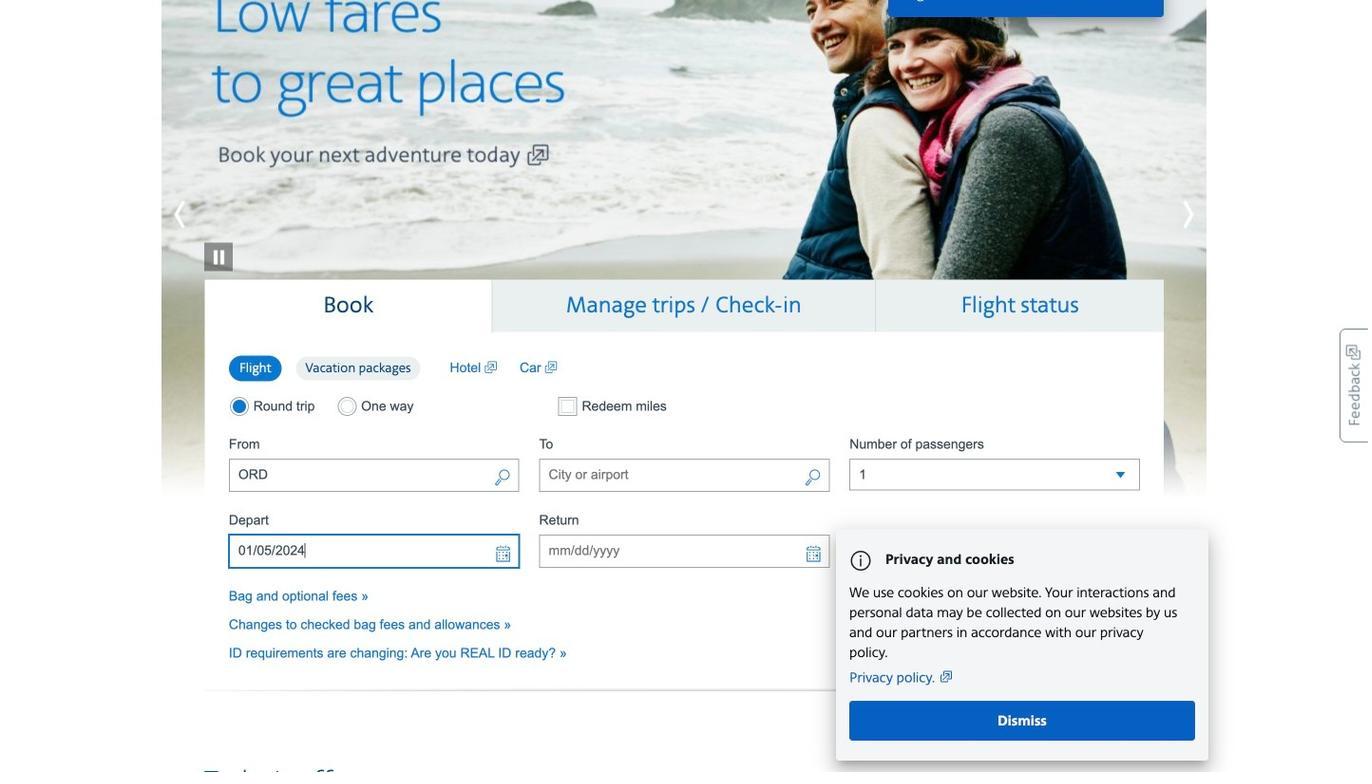 Task type: locate. For each thing, give the bounding box(es) containing it.
search image
[[804, 468, 822, 491]]

City or airport text field
[[539, 459, 830, 493]]

tab list
[[205, 280, 1164, 333]]

tab
[[205, 280, 493, 333], [493, 280, 876, 332], [876, 280, 1164, 332]]

low fares to great places. book your next adventure today. opens another site in a new window that may not meet accessibility guidelines. image
[[162, 0, 1207, 499]]

option group
[[229, 355, 431, 383], [229, 397, 520, 417]]

1 tab from the left
[[205, 280, 493, 333]]

previous slide image
[[162, 191, 247, 238]]

0 vertical spatial option group
[[229, 355, 431, 383]]

2 option group from the top
[[229, 397, 520, 417]]

mm/dd/yyyy text field
[[539, 535, 830, 569]]

None submit
[[850, 535, 1141, 569]]

1 vertical spatial option group
[[229, 397, 520, 417]]

search image
[[494, 468, 511, 491]]

City or airport text field
[[229, 459, 520, 493]]



Task type: describe. For each thing, give the bounding box(es) containing it.
2 tab from the left
[[493, 280, 876, 332]]

mm/dd/yyyy text field
[[229, 535, 520, 569]]

next slide image
[[1122, 191, 1207, 238]]

newpage image
[[485, 359, 497, 378]]

leave feedback, opens external site in new window image
[[1340, 329, 1369, 443]]

newpage image
[[545, 359, 557, 378]]

pause slideshow image
[[204, 214, 233, 271]]

1 option group from the top
[[229, 355, 431, 383]]

3 tab from the left
[[876, 280, 1164, 332]]



Task type: vqa. For each thing, say whether or not it's contained in the screenshot.
weight in the right of the page
no



